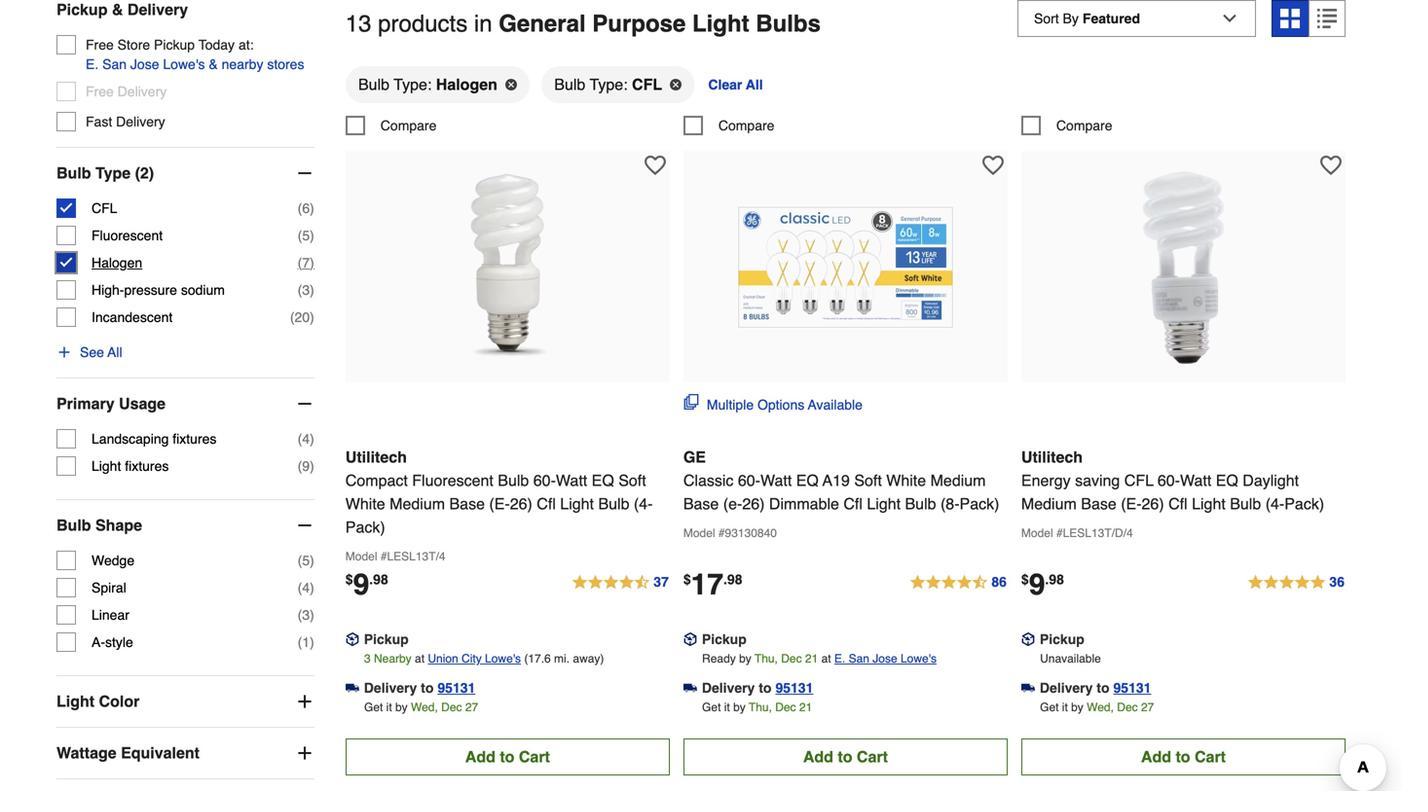 Task type: locate. For each thing, give the bounding box(es) containing it.
2 compare from the left
[[719, 118, 775, 133]]

bulb type (2)
[[56, 164, 154, 182]]

95131 button for union city lowe's
[[438, 679, 476, 698]]

primary usage
[[56, 395, 166, 413]]

9 right 86
[[1029, 568, 1045, 602]]

0 horizontal spatial cfl
[[537, 495, 556, 513]]

2 type: from the left
[[590, 75, 628, 93]]

1 minus image from the top
[[295, 395, 314, 414]]

37 button
[[571, 572, 670, 595]]

compare
[[381, 118, 437, 133], [719, 118, 775, 133], [1057, 118, 1113, 133]]

95131 for union city lowe's
[[438, 681, 476, 696]]

60- inside utilitech energy saving cfl 60-watt eq daylight medium base (e-26) cfl light bulb (4-pack)
[[1158, 472, 1180, 490]]

2 .98 from the left
[[724, 572, 743, 588]]

type: for halogen
[[394, 75, 432, 93]]

) for fluorescent
[[310, 228, 314, 244]]

minus image inside primary usage button
[[295, 395, 314, 414]]

0 horizontal spatial halogen
[[92, 255, 142, 271]]

.98 down model # lesl13t/d/4
[[1045, 572, 1064, 588]]

cfl inside ge classic 60-watt eq a19 soft white medium base (e-26) dimmable cfl light bulb (8-pack)
[[844, 495, 863, 513]]

0 vertical spatial ( 3 )
[[298, 283, 314, 298]]

2 $ 9 .98 from the left
[[1022, 568, 1064, 602]]

4.5 stars image
[[571, 572, 670, 595], [909, 572, 1008, 595]]

5 up 1
[[302, 553, 310, 569]]

style
[[105, 635, 133, 651]]

( 3 )
[[298, 283, 314, 298], [298, 608, 314, 623]]

landscaping
[[92, 432, 169, 447]]

9 for 36
[[1029, 568, 1045, 602]]

1 vertical spatial all
[[108, 345, 122, 360]]

1 horizontal spatial lowe's
[[485, 652, 521, 666]]

1 horizontal spatial fluorescent
[[412, 472, 494, 490]]

ge classic 60-watt eq a19 soft white medium base (e-26) dimmable cfl light bulb (8-pack)
[[684, 448, 1000, 513]]

2 horizontal spatial base
[[1081, 495, 1117, 513]]

halogen left close circle filled image
[[436, 75, 498, 93]]

4 up ( 9 )
[[302, 432, 310, 447]]

2 horizontal spatial 26)
[[1142, 495, 1164, 513]]

it down ready
[[724, 701, 730, 715]]

&
[[112, 1, 123, 19], [209, 57, 218, 72]]

2 horizontal spatial compare
[[1057, 118, 1113, 133]]

0 horizontal spatial watt
[[556, 472, 587, 490]]

actual price $17.98 element
[[684, 568, 743, 602]]

2 horizontal spatial get
[[1040, 701, 1059, 715]]

4.5 stars image containing 37
[[571, 572, 670, 595]]

1 it from the left
[[386, 701, 392, 715]]

3 60- from the left
[[1158, 472, 1180, 490]]

1 ) from the top
[[310, 201, 314, 216]]

$ right 37
[[684, 572, 691, 588]]

ready
[[702, 652, 736, 666]]

# down the compact
[[381, 550, 387, 564]]

add
[[465, 748, 496, 766], [803, 748, 834, 766], [1141, 748, 1172, 766]]

model left lesl13t/4
[[346, 550, 377, 564]]

get down ready
[[702, 701, 721, 715]]

minus image for bulb shape
[[295, 516, 314, 536]]

2 get from the left
[[702, 701, 721, 715]]

eq
[[592, 472, 614, 490], [796, 472, 819, 490], [1216, 472, 1239, 490]]

saving
[[1075, 472, 1120, 490]]

san
[[102, 57, 127, 72], [849, 652, 870, 666]]

bulb inside ge classic 60-watt eq a19 soft white medium base (e-26) dimmable cfl light bulb (8-pack)
[[905, 495, 936, 513]]

dec for truck filled image related to get it by wed, dec 27
[[441, 701, 462, 715]]

plus image inside the wattage equivalent 'button'
[[295, 744, 314, 764]]

0 horizontal spatial it
[[386, 701, 392, 715]]

soft inside utilitech compact fluorescent bulb 60-watt eq soft white medium base (e-26) cfl light bulb (4- pack)
[[619, 472, 646, 490]]

(4- inside utilitech energy saving cfl 60-watt eq daylight medium base (e-26) cfl light bulb (4-pack)
[[1266, 495, 1285, 513]]

0 horizontal spatial cart
[[519, 748, 550, 766]]

1 $ from the left
[[346, 572, 353, 588]]

(e-
[[489, 495, 510, 513], [1121, 495, 1142, 513]]

plus image
[[295, 693, 314, 712]]

27 for the 95131 button related to union city lowe's
[[465, 701, 478, 715]]

.98 down model # 93130840
[[724, 572, 743, 588]]

medium down energy at the bottom right of the page
[[1022, 495, 1077, 513]]

1 95131 button from the left
[[438, 679, 476, 698]]

thu, down the ready by thu, dec 21 at e. san jose lowe's on the bottom of page
[[749, 701, 772, 715]]

(
[[298, 201, 302, 216], [298, 228, 302, 244], [298, 255, 302, 271], [298, 283, 302, 298], [290, 310, 295, 325], [298, 432, 302, 447], [298, 459, 302, 474], [298, 553, 302, 569], [298, 581, 302, 596], [298, 608, 302, 623], [298, 635, 302, 651]]

1 horizontal spatial san
[[849, 652, 870, 666]]

pack)
[[960, 495, 1000, 513], [1285, 495, 1325, 513], [346, 519, 385, 537]]

5013818753 element
[[346, 116, 437, 135]]

1 (e- from the left
[[489, 495, 510, 513]]

wattage
[[56, 745, 117, 763]]

1 add to cart button from the left
[[346, 739, 670, 776]]

0 vertical spatial white
[[887, 472, 926, 490]]

1 pickup image from the left
[[346, 633, 359, 647]]

6 ) from the top
[[310, 432, 314, 447]]

free for free store pickup today at:
[[86, 37, 114, 53]]

$ inside $ 17 .98
[[684, 572, 691, 588]]

minus image
[[295, 395, 314, 414], [295, 516, 314, 536]]

minus image up ( 9 )
[[295, 395, 314, 414]]

& down today
[[209, 57, 218, 72]]

1 horizontal spatial all
[[746, 77, 763, 92]]

heart outline image
[[645, 155, 666, 176], [983, 155, 1004, 176]]

.98 inside $ 17 .98
[[724, 572, 743, 588]]

1 vertical spatial ( 5 )
[[298, 553, 314, 569]]

2 horizontal spatial model
[[1022, 527, 1053, 540]]

1 vertical spatial &
[[209, 57, 218, 72]]

1 horizontal spatial fixtures
[[173, 432, 217, 447]]

light inside utilitech compact fluorescent bulb 60-watt eq soft white medium base (e-26) cfl light bulb (4- pack)
[[560, 495, 594, 513]]

(4-
[[634, 495, 653, 513], [1266, 495, 1285, 513]]

store
[[118, 37, 150, 53]]

5
[[302, 228, 310, 244], [302, 553, 310, 569]]

e.
[[86, 57, 99, 72], [835, 652, 846, 666]]

$ 9 .98 down model # lesl13t/4
[[346, 568, 388, 602]]

3 left nearby
[[364, 652, 371, 666]]

eq for compact fluorescent bulb 60-watt eq soft white medium base (e-26) cfl light bulb (4- pack)
[[592, 472, 614, 490]]

1 vertical spatial san
[[849, 652, 870, 666]]

all inside button
[[108, 345, 122, 360]]

1 delivery to 95131 from the left
[[364, 681, 476, 696]]

pickup image down 17
[[684, 633, 697, 647]]

0 horizontal spatial add to cart
[[465, 748, 550, 766]]

1 horizontal spatial jose
[[873, 652, 898, 666]]

4.5 stars image for 9
[[571, 572, 670, 595]]

1 horizontal spatial 26)
[[742, 495, 765, 513]]

close circle filled image
[[670, 79, 682, 90]]

utilitech up the compact
[[346, 448, 407, 466]]

0 horizontal spatial jose
[[130, 57, 159, 72]]

1 4 from the top
[[302, 432, 310, 447]]

pack) down daylight
[[1285, 495, 1325, 513]]

4.5 stars image containing 86
[[909, 572, 1008, 595]]

#
[[719, 527, 725, 540], [1057, 527, 1063, 540], [381, 550, 387, 564]]

2 horizontal spatial cart
[[1195, 748, 1226, 766]]

1 horizontal spatial 4.5 stars image
[[909, 572, 1008, 595]]

4.5 stars image up 'away)'
[[571, 572, 670, 595]]

21 down the ready by thu, dec 21 at e. san jose lowe's on the bottom of page
[[800, 701, 813, 715]]

0 horizontal spatial lowe's
[[163, 57, 205, 72]]

cfl down bulb type (2)
[[92, 201, 117, 216]]

1 actual price $9.98 element from the left
[[346, 568, 388, 602]]

(4- up the 37 button
[[634, 495, 653, 513]]

watt
[[556, 472, 587, 490], [761, 472, 792, 490], [1180, 472, 1212, 490]]

type: up 5013818753 element
[[394, 75, 432, 93]]

0 vertical spatial e.
[[86, 57, 99, 72]]

compare inside 5013818753 element
[[381, 118, 437, 133]]

halogen up high-
[[92, 255, 142, 271]]

2 wed, from the left
[[1087, 701, 1114, 715]]

2 base from the left
[[684, 495, 719, 513]]

minus image down ( 9 )
[[295, 516, 314, 536]]

2 at from the left
[[822, 652, 831, 666]]

lowe's down 86 button at right
[[901, 652, 937, 666]]

2 add to cart button from the left
[[684, 739, 1008, 776]]

$ for 36
[[1022, 572, 1029, 588]]

it for ready by
[[724, 701, 730, 715]]

( 4 ) for spiral
[[298, 581, 314, 596]]

soft left classic
[[619, 472, 646, 490]]

utilitech inside utilitech compact fluorescent bulb 60-watt eq soft white medium base (e-26) cfl light bulb (4- pack)
[[346, 448, 407, 466]]

incandescent
[[92, 310, 173, 325]]

delivery to 95131 down unavailable
[[1040, 681, 1152, 696]]

1 horizontal spatial compare
[[719, 118, 775, 133]]

type: for cfl
[[590, 75, 628, 93]]

utilitech energy saving cfl 60-watt eq daylight medium base (e-26) cfl light bulb (4-pack) image
[[1077, 161, 1291, 375]]

60-
[[533, 472, 556, 490], [738, 472, 761, 490], [1158, 472, 1180, 490]]

free delivery
[[86, 84, 167, 99]]

eq inside utilitech compact fluorescent bulb 60-watt eq soft white medium base (e-26) cfl light bulb (4- pack)
[[592, 472, 614, 490]]

watt inside utilitech compact fluorescent bulb 60-watt eq soft white medium base (e-26) cfl light bulb (4- pack)
[[556, 472, 587, 490]]

compare inside 5013822347 "element"
[[719, 118, 775, 133]]

medium inside utilitech energy saving cfl 60-watt eq daylight medium base (e-26) cfl light bulb (4-pack)
[[1022, 495, 1077, 513]]

at left union
[[415, 652, 425, 666]]

) for a-style
[[310, 635, 314, 651]]

2 cfl from the left
[[844, 495, 863, 513]]

get it by wed, dec 27
[[364, 701, 478, 715], [1040, 701, 1154, 715]]

by down nearby
[[395, 701, 408, 715]]

2 watt from the left
[[761, 472, 792, 490]]

pack) for (8-
[[960, 495, 1000, 513]]

1 get it by wed, dec 27 from the left
[[364, 701, 478, 715]]

thu,
[[755, 652, 778, 666], [749, 701, 772, 715]]

1 horizontal spatial truck filled image
[[684, 682, 697, 695]]

1 horizontal spatial utilitech
[[1022, 448, 1083, 466]]

1 vertical spatial minus image
[[295, 516, 314, 536]]

pickup image
[[346, 633, 359, 647], [684, 633, 697, 647], [1022, 633, 1035, 647]]

cfl left close circle filled icon
[[632, 75, 662, 93]]

eq for energy saving cfl 60-watt eq daylight medium base (e-26) cfl light bulb (4-pack)
[[1216, 472, 1239, 490]]

watt for compact fluorescent bulb 60-watt eq soft white medium base (e-26) cfl light bulb (4- pack)
[[556, 472, 587, 490]]

pack) inside utilitech energy saving cfl 60-watt eq daylight medium base (e-26) cfl light bulb (4-pack)
[[1285, 495, 1325, 513]]

lowe's right city
[[485, 652, 521, 666]]

1 truck filled image from the left
[[346, 682, 359, 695]]

jose
[[130, 57, 159, 72], [873, 652, 898, 666]]

2 horizontal spatial cfl
[[1169, 495, 1188, 513]]

8 ) from the top
[[310, 553, 314, 569]]

pack) inside utilitech compact fluorescent bulb 60-watt eq soft white medium base (e-26) cfl light bulb (4- pack)
[[346, 519, 385, 537]]

free left store
[[86, 37, 114, 53]]

2 horizontal spatial pack)
[[1285, 495, 1325, 513]]

7 ) from the top
[[310, 459, 314, 474]]

fluorescent up high-
[[92, 228, 163, 244]]

2 horizontal spatial delivery to 95131
[[1040, 681, 1152, 696]]

1 eq from the left
[[592, 472, 614, 490]]

1 ( 5 ) from the top
[[298, 228, 314, 244]]

0 horizontal spatial 95131
[[438, 681, 476, 696]]

.98
[[369, 572, 388, 588], [724, 572, 743, 588], [1045, 572, 1064, 588]]

dec
[[781, 652, 802, 666], [441, 701, 462, 715], [775, 701, 796, 715], [1117, 701, 1138, 715]]

2 minus image from the top
[[295, 516, 314, 536]]

86
[[992, 575, 1007, 590]]

pickup image right ( 1 )
[[346, 633, 359, 647]]

1 $ 9 .98 from the left
[[346, 568, 388, 602]]

1 vertical spatial 21
[[800, 701, 813, 715]]

pickup up nearby
[[364, 632, 409, 648]]

all right the see
[[108, 345, 122, 360]]

9 left the compact
[[302, 459, 310, 474]]

0 horizontal spatial truck filled image
[[346, 682, 359, 695]]

( 3 ) up 1
[[298, 608, 314, 623]]

& inside "button"
[[209, 57, 218, 72]]

dimmable
[[769, 495, 839, 513]]

3 add to cart button from the left
[[1022, 739, 1346, 776]]

2 ( 3 ) from the top
[[298, 608, 314, 623]]

9 ) from the top
[[310, 581, 314, 596]]

cfl
[[632, 75, 662, 93], [92, 201, 117, 216], [1125, 472, 1154, 490]]

1 horizontal spatial add
[[803, 748, 834, 766]]

( 3 ) for high-pressure sodium
[[298, 283, 314, 298]]

1 (4- from the left
[[634, 495, 653, 513]]

fixtures
[[173, 432, 217, 447], [125, 459, 169, 474]]

2 $ from the left
[[684, 572, 691, 588]]

pickup
[[56, 1, 108, 19], [154, 37, 195, 53], [364, 632, 409, 648], [702, 632, 747, 648], [1040, 632, 1085, 648]]

delivery down nearby
[[364, 681, 417, 696]]

( 7 )
[[298, 255, 314, 271]]

base inside utilitech energy saving cfl 60-watt eq daylight medium base (e-26) cfl light bulb (4-pack)
[[1081, 495, 1117, 513]]

95131 for e. san jose lowe's
[[776, 681, 814, 696]]

$ 17 .98
[[684, 568, 743, 602]]

pickup up unavailable
[[1040, 632, 1085, 648]]

compare for 5013822347 "element"
[[719, 118, 775, 133]]

free up fast
[[86, 84, 114, 99]]

pack) up model # lesl13t/4
[[346, 519, 385, 537]]

2 delivery to 95131 from the left
[[702, 681, 814, 696]]

base inside ge classic 60-watt eq a19 soft white medium base (e-26) dimmable cfl light bulb (8-pack)
[[684, 495, 719, 513]]

compare inside 5013818747 element
[[1057, 118, 1113, 133]]

2 ( 4 ) from the top
[[298, 581, 314, 596]]

get down unavailable
[[1040, 701, 1059, 715]]

1 wed, from the left
[[411, 701, 438, 715]]

plus image inside see all button
[[56, 345, 72, 360]]

pickup up e. san jose lowe's & nearby stores "button"
[[154, 37, 195, 53]]

4 up 1
[[302, 581, 310, 596]]

bulb
[[358, 75, 390, 93], [554, 75, 586, 93], [56, 164, 91, 182], [498, 472, 529, 490], [598, 495, 630, 513], [905, 495, 936, 513], [1230, 495, 1261, 513], [56, 517, 91, 535]]

plus image down plus icon
[[295, 744, 314, 764]]

( 4 ) for landscaping fixtures
[[298, 432, 314, 447]]

fixtures down primary usage button
[[173, 432, 217, 447]]

60- inside ge classic 60-watt eq a19 soft white medium base (e-26) dimmable cfl light bulb (8-pack)
[[738, 472, 761, 490]]

3 it from the left
[[1062, 701, 1068, 715]]

soft right a19
[[854, 472, 882, 490]]

pickup up ready
[[702, 632, 747, 648]]

2 vertical spatial 3
[[364, 652, 371, 666]]

0 horizontal spatial (e-
[[489, 495, 510, 513]]

delivery to 95131 for 3 nearby
[[364, 681, 476, 696]]

equivalent
[[121, 745, 200, 763]]

cfl right saving
[[1125, 472, 1154, 490]]

1 vertical spatial white
[[346, 495, 385, 513]]

cfl inside utilitech compact fluorescent bulb 60-watt eq soft white medium base (e-26) cfl light bulb (4- pack)
[[537, 495, 556, 513]]

cfl for a19
[[844, 495, 863, 513]]

by down unavailable
[[1071, 701, 1084, 715]]

2 5 from the top
[[302, 553, 310, 569]]

2 horizontal spatial 9
[[1029, 568, 1045, 602]]

actual price $9.98 element
[[346, 568, 388, 602], [1022, 568, 1064, 602]]

e. inside "button"
[[86, 57, 99, 72]]

city
[[462, 652, 482, 666]]

2 ) from the top
[[310, 228, 314, 244]]

1 cfl from the left
[[537, 495, 556, 513]]

wed, down unavailable
[[1087, 701, 1114, 715]]

utilitech up energy at the bottom right of the page
[[1022, 448, 1083, 466]]

get it by wed, dec 27 for first the 95131 button from the right
[[1040, 701, 1154, 715]]

1 26) from the left
[[510, 495, 533, 513]]

delivery up fast delivery
[[118, 84, 167, 99]]

1 add to cart from the left
[[465, 748, 550, 766]]

grid view image
[[1281, 9, 1300, 28]]

pickup for truck filled image related to get it by wed, dec 27
[[364, 632, 409, 648]]

get
[[364, 701, 383, 715], [702, 701, 721, 715], [1040, 701, 1059, 715]]

delivery to 95131 up get it by thu, dec 21
[[702, 681, 814, 696]]

2 27 from the left
[[1141, 701, 1154, 715]]

at left 'e. san jose lowe's' "button"
[[822, 652, 831, 666]]

0 horizontal spatial #
[[381, 550, 387, 564]]

1 horizontal spatial halogen
[[436, 75, 498, 93]]

utilitech for compact
[[346, 448, 407, 466]]

20
[[295, 310, 310, 325]]

type
[[95, 164, 131, 182]]

( for cfl
[[298, 201, 302, 216]]

( 5 )
[[298, 228, 314, 244], [298, 553, 314, 569]]

pack) up 86
[[960, 495, 1000, 513]]

delivery to 95131
[[364, 681, 476, 696], [702, 681, 814, 696], [1040, 681, 1152, 696]]

0 vertical spatial all
[[746, 77, 763, 92]]

95131
[[438, 681, 476, 696], [776, 681, 814, 696], [1114, 681, 1152, 696]]

$ 9 .98 for 37
[[346, 568, 388, 602]]

2 60- from the left
[[738, 472, 761, 490]]

2 horizontal spatial #
[[1057, 527, 1063, 540]]

9 down model # lesl13t/4
[[353, 568, 369, 602]]

5 up 7
[[302, 228, 310, 244]]

0 horizontal spatial utilitech
[[346, 448, 407, 466]]

1 horizontal spatial .98
[[724, 572, 743, 588]]

1 horizontal spatial $ 9 .98
[[1022, 568, 1064, 602]]

3 eq from the left
[[1216, 472, 1239, 490]]

.98 down model # lesl13t/4
[[369, 572, 388, 588]]

0 horizontal spatial pack)
[[346, 519, 385, 537]]

0 vertical spatial fluorescent
[[92, 228, 163, 244]]

( 4 )
[[298, 432, 314, 447], [298, 581, 314, 596]]

1 4.5 stars image from the left
[[571, 572, 670, 595]]

3 nearby at union city lowe's (17.6 mi. away)
[[364, 652, 604, 666]]

( 5 ) for fluorescent
[[298, 228, 314, 244]]

( 5 ) up 1
[[298, 553, 314, 569]]

1 horizontal spatial 27
[[1141, 701, 1154, 715]]

0 horizontal spatial get
[[364, 701, 383, 715]]

get down nearby
[[364, 701, 383, 715]]

light color button
[[56, 677, 314, 728]]

10 ) from the top
[[310, 608, 314, 623]]

get it by thu, dec 21
[[702, 701, 813, 715]]

5013822347 element
[[684, 116, 775, 135]]

( for fluorescent
[[298, 228, 302, 244]]

2 horizontal spatial add
[[1141, 748, 1172, 766]]

2 (e- from the left
[[1121, 495, 1142, 513]]

2 ( 5 ) from the top
[[298, 553, 314, 569]]

it down unavailable
[[1062, 701, 1068, 715]]

0 horizontal spatial 27
[[465, 701, 478, 715]]

actual price $9.98 element right 86
[[1022, 568, 1064, 602]]

0 vertical spatial fixtures
[[173, 432, 217, 447]]

medium up (8-
[[931, 472, 986, 490]]

( 3 ) down ( 7 ) on the left top
[[298, 283, 314, 298]]

1 horizontal spatial (e-
[[1121, 495, 1142, 513]]

wed,
[[411, 701, 438, 715], [1087, 701, 1114, 715]]

e. san jose lowe's & nearby stores button
[[86, 55, 304, 74]]

compare for 5013818753 element
[[381, 118, 437, 133]]

(4- down daylight
[[1266, 495, 1285, 513]]

4.5 stars image down (8-
[[909, 572, 1008, 595]]

26) inside utilitech energy saving cfl 60-watt eq daylight medium base (e-26) cfl light bulb (4-pack)
[[1142, 495, 1164, 513]]

1 horizontal spatial add to cart
[[803, 748, 888, 766]]

$ right 86
[[1022, 572, 1029, 588]]

1 get from the left
[[364, 701, 383, 715]]

plus image left the see
[[56, 345, 72, 360]]

2 horizontal spatial .98
[[1045, 572, 1064, 588]]

fluorescent inside utilitech compact fluorescent bulb 60-watt eq soft white medium base (e-26) cfl light bulb (4- pack)
[[412, 472, 494, 490]]

daylight
[[1243, 472, 1299, 490]]

light inside light color button
[[56, 693, 95, 711]]

2 95131 from the left
[[776, 681, 814, 696]]

medium inside ge classic 60-watt eq a19 soft white medium base (e-26) dimmable cfl light bulb (8-pack)
[[931, 472, 986, 490]]

5 stars image
[[1247, 572, 1346, 595]]

5 ) from the top
[[310, 310, 314, 325]]

1 .98 from the left
[[369, 572, 388, 588]]

# for utilitech energy saving cfl 60-watt eq daylight medium base (e-26) cfl light bulb (4-pack)
[[1057, 527, 1063, 540]]

get it by wed, dec 27 down union
[[364, 701, 478, 715]]

pack) inside ge classic 60-watt eq a19 soft white medium base (e-26) dimmable cfl light bulb (8-pack)
[[960, 495, 1000, 513]]

21 up get it by thu, dec 21
[[805, 652, 818, 666]]

1 vertical spatial jose
[[873, 652, 898, 666]]

0 horizontal spatial 60-
[[533, 472, 556, 490]]

1 horizontal spatial model
[[684, 527, 715, 540]]

wed, down union
[[411, 701, 438, 715]]

0 vertical spatial 5
[[302, 228, 310, 244]]

0 horizontal spatial pickup image
[[346, 633, 359, 647]]

1 horizontal spatial plus image
[[295, 744, 314, 764]]

utilitech compact fluorescent bulb 60-watt eq soft white medium base (e-26) cfl light bulb (4-pack) image
[[401, 161, 615, 375]]

1 horizontal spatial wed,
[[1087, 701, 1114, 715]]

26) inside ge classic 60-watt eq a19 soft white medium base (e-26) dimmable cfl light bulb (8-pack)
[[742, 495, 765, 513]]

medium inside utilitech compact fluorescent bulb 60-watt eq soft white medium base (e-26) cfl light bulb (4- pack)
[[390, 495, 445, 513]]

type: down 13 products in general purpose light bulbs
[[590, 75, 628, 93]]

white
[[887, 472, 926, 490], [346, 495, 385, 513]]

1 horizontal spatial base
[[684, 495, 719, 513]]

1 horizontal spatial pickup image
[[684, 633, 697, 647]]

$ 9 .98 right 86
[[1022, 568, 1064, 602]]

1 ( 3 ) from the top
[[298, 283, 314, 298]]

list box
[[346, 65, 1346, 116]]

2 95131 button from the left
[[776, 679, 814, 698]]

list view image
[[1318, 9, 1337, 28]]

3 compare from the left
[[1057, 118, 1113, 133]]

2 pickup image from the left
[[684, 633, 697, 647]]

0 vertical spatial san
[[102, 57, 127, 72]]

0 vertical spatial halogen
[[436, 75, 498, 93]]

3 ) from the top
[[310, 255, 314, 271]]

it down nearby
[[386, 701, 392, 715]]

0 horizontal spatial e.
[[86, 57, 99, 72]]

thu, right ready
[[755, 652, 778, 666]]

2 cart from the left
[[857, 748, 888, 766]]

3 down ( 7 ) on the left top
[[302, 283, 310, 298]]

4 ) from the top
[[310, 283, 314, 298]]

1 vertical spatial ( 4 )
[[298, 581, 314, 596]]

1 heart outline image from the left
[[645, 155, 666, 176]]

eq inside utilitech energy saving cfl 60-watt eq daylight medium base (e-26) cfl light bulb (4-pack)
[[1216, 472, 1239, 490]]

pickup for truck filled icon
[[1040, 632, 1085, 648]]

minus image for primary usage
[[295, 395, 314, 414]]

$ down model # lesl13t/4
[[346, 572, 353, 588]]

1 vertical spatial 5
[[302, 553, 310, 569]]

1 base from the left
[[449, 495, 485, 513]]

ready by thu, dec 21 at e. san jose lowe's
[[702, 652, 937, 666]]

93130840
[[725, 527, 777, 540]]

plus image
[[56, 345, 72, 360], [295, 744, 314, 764]]

0 horizontal spatial heart outline image
[[645, 155, 666, 176]]

1 vertical spatial fluorescent
[[412, 472, 494, 490]]

2 it from the left
[[724, 701, 730, 715]]

pickup image up truck filled icon
[[1022, 633, 1035, 647]]

( 4 ) up 1
[[298, 581, 314, 596]]

1 95131 from the left
[[438, 681, 476, 696]]

1 free from the top
[[86, 37, 114, 53]]

pack) for (4-
[[346, 519, 385, 537]]

eq inside ge classic 60-watt eq a19 soft white medium base (e-26) dimmable cfl light bulb (8-pack)
[[796, 472, 819, 490]]

2 4.5 stars image from the left
[[909, 572, 1008, 595]]

white right a19
[[887, 472, 926, 490]]

) for spiral
[[310, 581, 314, 596]]

( 5 ) up 7
[[298, 228, 314, 244]]

0 horizontal spatial san
[[102, 57, 127, 72]]

0 vertical spatial jose
[[130, 57, 159, 72]]

model # 93130840
[[684, 527, 777, 540]]

available
[[808, 397, 863, 413]]

5 for fluorescent
[[302, 228, 310, 244]]

5 for wedge
[[302, 553, 310, 569]]

2 horizontal spatial pickup image
[[1022, 633, 1035, 647]]

1 horizontal spatial delivery to 95131
[[702, 681, 814, 696]]

0 horizontal spatial 26)
[[510, 495, 533, 513]]

all
[[746, 77, 763, 92], [108, 345, 122, 360]]

actual price $9.98 element for 36
[[1022, 568, 1064, 602]]

fluorescent
[[92, 228, 163, 244], [412, 472, 494, 490]]

1 compare from the left
[[381, 118, 437, 133]]

95131 button for e. san jose lowe's
[[776, 679, 814, 698]]

it for 3 nearby
[[386, 701, 392, 715]]

2 horizontal spatial $
[[1022, 572, 1029, 588]]

nearby
[[222, 57, 263, 72]]

cart
[[519, 748, 550, 766], [857, 748, 888, 766], [1195, 748, 1226, 766]]

delivery to 95131 down union
[[364, 681, 476, 696]]

0 horizontal spatial base
[[449, 495, 485, 513]]

model for classic 60-watt eq a19 soft white medium base (e-26) dimmable cfl light bulb (8-pack)
[[684, 527, 715, 540]]

2 horizontal spatial cfl
[[1125, 472, 1154, 490]]

sodium
[[181, 283, 225, 298]]

2 actual price $9.98 element from the left
[[1022, 568, 1064, 602]]

multiple options available link
[[684, 394, 863, 415]]

2 utilitech from the left
[[1022, 448, 1083, 466]]

3 26) from the left
[[1142, 495, 1164, 513]]

1 vertical spatial cfl
[[92, 201, 117, 216]]

3 watt from the left
[[1180, 472, 1212, 490]]

add to cart
[[465, 748, 550, 766], [803, 748, 888, 766], [1141, 748, 1226, 766]]

11 ) from the top
[[310, 635, 314, 651]]

get for 3 nearby
[[364, 701, 383, 715]]

2 soft from the left
[[854, 472, 882, 490]]

( 5 ) for wedge
[[298, 553, 314, 569]]

base for classic 60-watt eq a19 soft white medium base (e-26) dimmable cfl light bulb (8-pack)
[[684, 495, 719, 513]]

0 horizontal spatial actual price $9.98 element
[[346, 568, 388, 602]]

3 .98 from the left
[[1045, 572, 1064, 588]]

truck filled image
[[346, 682, 359, 695], [684, 682, 697, 695]]

2 truck filled image from the left
[[684, 682, 697, 695]]

2 (4- from the left
[[1266, 495, 1285, 513]]

0 horizontal spatial wed,
[[411, 701, 438, 715]]

white down the compact
[[346, 495, 385, 513]]

( for halogen
[[298, 255, 302, 271]]

0 vertical spatial ( 4 )
[[298, 432, 314, 447]]

1 5 from the top
[[302, 228, 310, 244]]

2 horizontal spatial add to cart button
[[1022, 739, 1346, 776]]

2 free from the top
[[86, 84, 114, 99]]

0 horizontal spatial eq
[[592, 472, 614, 490]]

model
[[684, 527, 715, 540], [1022, 527, 1053, 540], [346, 550, 377, 564]]

3 base from the left
[[1081, 495, 1117, 513]]

( for landscaping fixtures
[[298, 432, 302, 447]]

& up store
[[112, 1, 123, 19]]

fixtures down landscaping fixtures
[[125, 459, 169, 474]]

1 horizontal spatial 95131
[[776, 681, 814, 696]]

light
[[692, 10, 750, 37], [92, 459, 121, 474], [560, 495, 594, 513], [867, 495, 901, 513], [1192, 495, 1226, 513], [56, 693, 95, 711]]

delivery to 95131 for ready by
[[702, 681, 814, 696]]

( 6 )
[[298, 201, 314, 216]]

model down energy at the bottom right of the page
[[1022, 527, 1053, 540]]

4.5 stars image for 17
[[909, 572, 1008, 595]]

pickup image for ready by
[[684, 633, 697, 647]]

free store pickup today at:
[[86, 37, 254, 53]]

60- inside utilitech compact fluorescent bulb 60-watt eq soft white medium base (e-26) cfl light bulb (4- pack)
[[533, 472, 556, 490]]

1 watt from the left
[[556, 472, 587, 490]]

1 horizontal spatial type:
[[590, 75, 628, 93]]

minus image inside bulb shape button
[[295, 516, 314, 536]]

1 ( 4 ) from the top
[[298, 432, 314, 447]]

color
[[99, 693, 140, 711]]

medium down the compact
[[390, 495, 445, 513]]

all inside button
[[746, 77, 763, 92]]

3 up 1
[[302, 608, 310, 623]]

utilitech inside utilitech energy saving cfl 60-watt eq daylight medium base (e-26) cfl light bulb (4-pack)
[[1022, 448, 1083, 466]]

1 soft from the left
[[619, 472, 646, 490]]

3 get from the left
[[1040, 701, 1059, 715]]

2 26) from the left
[[742, 495, 765, 513]]

2 eq from the left
[[796, 472, 819, 490]]

fluorescent right the compact
[[412, 472, 494, 490]]

2 horizontal spatial 95131 button
[[1114, 679, 1152, 698]]

# down energy at the bottom right of the page
[[1057, 527, 1063, 540]]

watt inside utilitech energy saving cfl 60-watt eq daylight medium base (e-26) cfl light bulb (4-pack)
[[1180, 472, 1212, 490]]

0 horizontal spatial all
[[108, 345, 122, 360]]



Task type: describe. For each thing, give the bounding box(es) containing it.
white inside utilitech compact fluorescent bulb 60-watt eq soft white medium base (e-26) cfl light bulb (4- pack)
[[346, 495, 385, 513]]

(8-
[[941, 495, 960, 513]]

bulb shape button
[[56, 501, 314, 551]]

by right ready
[[739, 652, 752, 666]]

$ 9 .98 for 36
[[1022, 568, 1064, 602]]

pressure
[[124, 283, 177, 298]]

36
[[1330, 575, 1345, 590]]

4 for landscaping fixtures
[[302, 432, 310, 447]]

pickup & delivery
[[56, 1, 188, 19]]

san inside "button"
[[102, 57, 127, 72]]

2 add to cart from the left
[[803, 748, 888, 766]]

) for halogen
[[310, 255, 314, 271]]

(e- inside utilitech energy saving cfl 60-watt eq daylight medium base (e-26) cfl light bulb (4-pack)
[[1121, 495, 1142, 513]]

a19
[[823, 472, 850, 490]]

1 vertical spatial e.
[[835, 652, 846, 666]]

3 add from the left
[[1141, 748, 1172, 766]]

primary
[[56, 395, 115, 413]]

white inside ge classic 60-watt eq a19 soft white medium base (e-26) dimmable cfl light bulb (8-pack)
[[887, 472, 926, 490]]

truck filled image for get it by wed, dec 27
[[346, 682, 359, 695]]

stores
[[267, 57, 304, 72]]

2 add from the left
[[803, 748, 834, 766]]

jose inside e. san jose lowe's & nearby stores "button"
[[130, 57, 159, 72]]

utilitech energy saving cfl 60-watt eq daylight medium base (e-26) cfl light bulb (4-pack)
[[1022, 448, 1325, 513]]

3 cart from the left
[[1195, 748, 1226, 766]]

truck filled image for get it by thu, dec 21
[[684, 682, 697, 695]]

all for see all
[[108, 345, 122, 360]]

bulb inside utilitech energy saving cfl 60-watt eq daylight medium base (e-26) cfl light bulb (4-pack)
[[1230, 495, 1261, 513]]

9 for 37
[[353, 568, 369, 602]]

cfl inside utilitech energy saving cfl 60-watt eq daylight medium base (e-26) cfl light bulb (4-pack)
[[1125, 472, 1154, 490]]

ge
[[684, 448, 706, 466]]

0 vertical spatial 21
[[805, 652, 818, 666]]

1 cart from the left
[[519, 748, 550, 766]]

a-
[[92, 635, 105, 651]]

heart outline image
[[1321, 155, 1342, 176]]

clear
[[708, 77, 743, 92]]

e. san jose lowe's & nearby stores
[[86, 57, 304, 72]]

) for wedge
[[310, 553, 314, 569]]

delivery down ready
[[702, 681, 755, 696]]

3 delivery to 95131 from the left
[[1040, 681, 1152, 696]]

( for linear
[[298, 608, 302, 623]]

cfl for watt
[[537, 495, 556, 513]]

3 for linear
[[302, 608, 310, 623]]

light inside utilitech energy saving cfl 60-watt eq daylight medium base (e-26) cfl light bulb (4-pack)
[[1192, 495, 1226, 513]]

bulb inside button
[[56, 517, 91, 535]]

model # lesl13t/d/4
[[1022, 527, 1133, 540]]

(17.6
[[524, 652, 551, 666]]

pickup image for 3 nearby
[[346, 633, 359, 647]]

compact
[[346, 472, 408, 490]]

high-pressure sodium
[[92, 283, 225, 298]]

0 vertical spatial thu,
[[755, 652, 778, 666]]

( for high-pressure sodium
[[298, 283, 302, 298]]

) for cfl
[[310, 201, 314, 216]]

clear all button
[[706, 65, 765, 104]]

3 95131 from the left
[[1114, 681, 1152, 696]]

in
[[474, 10, 492, 37]]

27 for first the 95131 button from the right
[[1141, 701, 1154, 715]]

model for energy saving cfl 60-watt eq daylight medium base (e-26) cfl light bulb (4-pack)
[[1022, 527, 1053, 540]]

60- for energy saving cfl 60-watt eq daylight medium base (e-26) cfl light bulb (4-pack)
[[1158, 472, 1180, 490]]

0 horizontal spatial fluorescent
[[92, 228, 163, 244]]

utilitech compact fluorescent bulb 60-watt eq soft white medium base (e-26) cfl light bulb (4- pack)
[[346, 448, 653, 537]]

) for landscaping fixtures
[[310, 432, 314, 447]]

( 9 )
[[298, 459, 314, 474]]

mi.
[[554, 652, 570, 666]]

pickup for get it by thu, dec 21 truck filled image
[[702, 632, 747, 648]]

26) for ge classic 60-watt eq a19 soft white medium base (e-26) dimmable cfl light bulb (8-pack)
[[742, 495, 765, 513]]

unavailable
[[1040, 652, 1101, 666]]

e. san jose lowe's button
[[835, 650, 937, 669]]

light inside ge classic 60-watt eq a19 soft white medium base (e-26) dimmable cfl light bulb (8-pack)
[[867, 495, 901, 513]]

) for linear
[[310, 608, 314, 623]]

1 vertical spatial thu,
[[749, 701, 772, 715]]

medium for energy saving cfl 60-watt eq daylight medium base (e-26) cfl light bulb (4-pack)
[[1022, 495, 1077, 513]]

see all button
[[56, 343, 122, 362]]

wed, for first the 95131 button from the right
[[1087, 701, 1114, 715]]

7
[[302, 255, 310, 271]]

purpose
[[592, 10, 686, 37]]

delivery up free store pickup today at:
[[127, 1, 188, 19]]

a-style
[[92, 635, 133, 651]]

minus image
[[295, 164, 314, 183]]

multiple options available
[[707, 397, 863, 413]]

lesl13t/4
[[387, 550, 446, 564]]

energy
[[1022, 472, 1071, 490]]

high-
[[92, 283, 124, 298]]

base inside utilitech compact fluorescent bulb 60-watt eq soft white medium base (e-26) cfl light bulb (4- pack)
[[449, 495, 485, 513]]

86 button
[[909, 572, 1008, 595]]

cfl inside utilitech energy saving cfl 60-watt eq daylight medium base (e-26) cfl light bulb (4-pack)
[[1169, 495, 1188, 513]]

truck filled image
[[1022, 682, 1035, 695]]

free for free delivery
[[86, 84, 114, 99]]

3 pickup image from the left
[[1022, 633, 1035, 647]]

26) for utilitech energy saving cfl 60-watt eq daylight medium base (e-26) cfl light bulb (4-pack)
[[1142, 495, 1164, 513]]

lowe's inside "button"
[[163, 57, 205, 72]]

13 products in general purpose light bulbs
[[346, 10, 821, 37]]

.98 for 37
[[369, 572, 388, 588]]

base for energy saving cfl 60-watt eq daylight medium base (e-26) cfl light bulb (4-pack)
[[1081, 495, 1117, 513]]

( 1 )
[[298, 635, 314, 651]]

) for incandescent
[[310, 310, 314, 325]]

get for ready by
[[702, 701, 721, 715]]

0 horizontal spatial &
[[112, 1, 123, 19]]

wed, for the 95131 button related to union city lowe's
[[411, 701, 438, 715]]

landscaping fixtures
[[92, 432, 217, 447]]

4 for spiral
[[302, 581, 310, 596]]

bulbs
[[756, 10, 821, 37]]

primary usage button
[[56, 379, 314, 430]]

3 95131 button from the left
[[1114, 679, 1152, 698]]

3 for high-pressure sodium
[[302, 283, 310, 298]]

5013818747 element
[[1022, 116, 1113, 135]]

$ for 86
[[684, 572, 691, 588]]

# for utilitech compact fluorescent bulb 60-watt eq soft white medium base (e-26) cfl light bulb (4- pack)
[[381, 550, 387, 564]]

delivery down unavailable
[[1040, 681, 1093, 696]]

dec for get it by thu, dec 21 truck filled image
[[775, 701, 796, 715]]

model # lesl13t/4
[[346, 550, 446, 564]]

.98 for 36
[[1045, 572, 1064, 588]]

today
[[199, 37, 235, 53]]

26) inside utilitech compact fluorescent bulb 60-watt eq soft white medium base (e-26) cfl light bulb (4- pack)
[[510, 495, 533, 513]]

union city lowe's button
[[428, 650, 521, 669]]

list box containing bulb type:
[[346, 65, 1346, 116]]

1 vertical spatial halogen
[[92, 255, 142, 271]]

) for light fixtures
[[310, 459, 314, 474]]

wedge
[[92, 553, 135, 569]]

( for incandescent
[[290, 310, 295, 325]]

multiple
[[707, 397, 754, 413]]

spiral
[[92, 581, 126, 596]]

utilitech for energy
[[1022, 448, 1083, 466]]

17
[[691, 568, 724, 602]]

all for clear all
[[746, 77, 763, 92]]

) for high-pressure sodium
[[310, 283, 314, 298]]

# for ge classic 60-watt eq a19 soft white medium base (e-26) dimmable cfl light bulb (8-pack)
[[719, 527, 725, 540]]

6
[[302, 201, 310, 216]]

lesl13t/d/4
[[1063, 527, 1133, 540]]

nearby
[[374, 652, 412, 666]]

pickup up free delivery
[[56, 1, 108, 19]]

compare for 5013818747 element on the top right
[[1057, 118, 1113, 133]]

watt inside ge classic 60-watt eq a19 soft white medium base (e-26) dimmable cfl light bulb (8-pack)
[[761, 472, 792, 490]]

wattage equivalent
[[56, 745, 200, 763]]

delivery down free delivery
[[116, 114, 165, 130]]

fixtures for landscaping fixtures
[[173, 432, 217, 447]]

get it by wed, dec 27 for the 95131 button related to union city lowe's
[[364, 701, 478, 715]]

dec for truck filled icon
[[1117, 701, 1138, 715]]

(2)
[[135, 164, 154, 182]]

36 button
[[1247, 572, 1346, 595]]

0 horizontal spatial 9
[[302, 459, 310, 474]]

by down ready
[[733, 701, 746, 715]]

( for light fixtures
[[298, 459, 302, 474]]

ge classic 60-watt eq a19 soft white medium base (e-26) dimmable cfl light bulb (8-pack) image
[[739, 161, 953, 375]]

( for a-style
[[298, 635, 302, 651]]

close circle filled image
[[505, 79, 517, 90]]

away)
[[573, 652, 604, 666]]

usage
[[119, 395, 166, 413]]

(4- inside utilitech compact fluorescent bulb 60-watt eq soft white medium base (e-26) cfl light bulb (4- pack)
[[634, 495, 653, 513]]

soft inside ge classic 60-watt eq a19 soft white medium base (e-26) dimmable cfl light bulb (8-pack)
[[854, 472, 882, 490]]

.98 for 86
[[724, 572, 743, 588]]

1
[[302, 635, 310, 651]]

3 add to cart from the left
[[1141, 748, 1226, 766]]

light color
[[56, 693, 140, 711]]

0 vertical spatial cfl
[[632, 75, 662, 93]]

fast
[[86, 114, 112, 130]]

medium for classic 60-watt eq a19 soft white medium base (e-26) dimmable cfl light bulb (8-pack)
[[931, 472, 986, 490]]

bulb shape
[[56, 517, 142, 535]]

clear all
[[708, 77, 763, 92]]

see
[[80, 345, 104, 360]]

0 horizontal spatial cfl
[[92, 201, 117, 216]]

wattage equivalent button
[[56, 729, 314, 779]]

options
[[758, 397, 805, 413]]

$ for 37
[[346, 572, 353, 588]]

model for compact fluorescent bulb 60-watt eq soft white medium base (e-26) cfl light bulb (4- pack)
[[346, 550, 377, 564]]

at:
[[239, 37, 254, 53]]

general
[[499, 10, 586, 37]]

2 horizontal spatial lowe's
[[901, 652, 937, 666]]

watt for energy saving cfl 60-watt eq daylight medium base (e-26) cfl light bulb (4-pack)
[[1180, 472, 1212, 490]]

(e- inside utilitech compact fluorescent bulb 60-watt eq soft white medium base (e-26) cfl light bulb (4- pack)
[[489, 495, 510, 513]]

37
[[654, 575, 669, 590]]

linear
[[92, 608, 129, 623]]

actual price $9.98 element for 37
[[346, 568, 388, 602]]

union
[[428, 652, 458, 666]]

fast delivery
[[86, 114, 165, 130]]

products
[[378, 10, 468, 37]]

1 add from the left
[[465, 748, 496, 766]]

fixtures for light fixtures
[[125, 459, 169, 474]]

( for wedge
[[298, 553, 302, 569]]

bulb type: cfl
[[554, 75, 662, 93]]

2 heart outline image from the left
[[983, 155, 1004, 176]]

1 at from the left
[[415, 652, 425, 666]]

13
[[346, 10, 372, 37]]

see all
[[80, 345, 122, 360]]

shape
[[95, 517, 142, 535]]

light fixtures
[[92, 459, 169, 474]]

( for spiral
[[298, 581, 302, 596]]



Task type: vqa. For each thing, say whether or not it's contained in the screenshot.
the leftmost Fluorescent
yes



